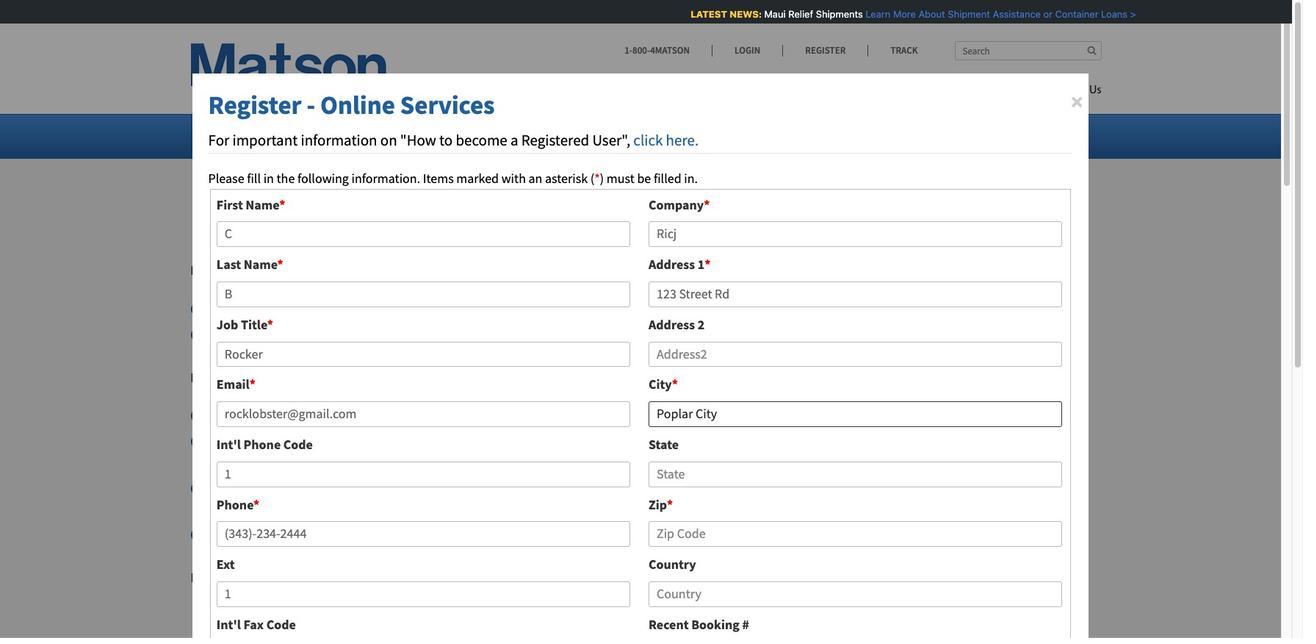 Task type: describe. For each thing, give the bounding box(es) containing it.
zip
[[649, 496, 667, 513]]

must
[[607, 169, 635, 186]]

1 horizontal spatial click
[[634, 130, 663, 150]]

account
[[369, 569, 414, 586]]

8766: inside individual/one-time shipping other containerized commodities: book/quote – please call 1-800-962- 8766: or
[[216, 500, 246, 517]]

register - online services
[[208, 89, 495, 121]]

contact us link
[[1027, 77, 1102, 107]]

shipment
[[947, 8, 989, 20]]

shipments
[[815, 8, 862, 20]]

access
[[559, 325, 594, 342]]

guam & micronesia
[[389, 127, 495, 144]]

website
[[406, 325, 449, 342]]

all
[[213, 369, 227, 386]]

int'l fax code
[[217, 616, 296, 633]]

1- inside individual/one-time shipping other containerized commodities: book/quote – please call 1-800-962- 8766: or
[[719, 479, 730, 496]]

shipping for other
[[331, 479, 379, 496]]

address for address 1 *
[[649, 256, 695, 273]]

south pacific
[[688, 127, 760, 144]]

1 vertical spatial with
[[405, 300, 430, 317]]

trucker
[[216, 526, 258, 543]]

×
[[1071, 87, 1084, 117]]

562-
[[623, 432, 647, 449]]

user",
[[593, 130, 631, 150]]

ext
[[217, 556, 235, 573]]

city *
[[649, 376, 678, 393]]

int'l for int'l phone code
[[217, 436, 241, 453]]

login link
[[712, 44, 783, 57]]

become
[[456, 130, 508, 150]]

overview link
[[209, 127, 270, 144]]

First Name text field
[[217, 222, 631, 247]]

1- inside individual/one-time shipping household goods: book – please call 1-888-562-8766: estimate track
[[589, 432, 599, 449]]

book/quote
[[570, 479, 647, 496]]

here
[[607, 569, 631, 586]]

888-
[[599, 432, 623, 449]]

hawaii link
[[306, 127, 353, 144]]

code for int'l phone code
[[284, 436, 313, 453]]

first
[[217, 196, 243, 213]]

1 time from the top
[[303, 407, 328, 424]]

news:
[[729, 8, 761, 20]]

1 horizontal spatial track link
[[263, 500, 300, 517]]

logistics,
[[486, 569, 538, 586]]

following
[[298, 169, 349, 186]]

int'l phone code
[[217, 436, 313, 453]]

on for matson
[[346, 325, 360, 342]]

if you intended to register for an account with matson logistics, please click here
[[191, 569, 631, 586]]

hawaii
[[306, 127, 344, 144]]

job
[[217, 316, 238, 333]]

click here. link
[[634, 130, 699, 150]]

0 horizontal spatial an
[[353, 569, 367, 586]]

matson down the business
[[363, 325, 403, 342]]

other inside individual/one-time shipping other containerized commodities: book/quote – please call 1-800-962- 8766: or
[[381, 479, 411, 496]]

blue matson logo with ocean, shipping, truck, rail and logistics written beneath it. image
[[191, 43, 397, 104]]

>
[[1130, 8, 1136, 20]]

login
[[735, 44, 761, 57]]

8766: inside individual/one-time shipping household goods: book – please call 1-888-562-8766: estimate track
[[647, 432, 677, 449]]

please inside individual/one-time shipping household goods: book – please call 1-888-562-8766: estimate track
[[528, 432, 564, 449]]

(
[[591, 169, 595, 186]]

800- inside individual/one-time shipping other containerized commodities: book/quote – please call 1-800-962- 8766: or
[[730, 479, 754, 496]]

Zip Code text field
[[649, 521, 1063, 547]]

asia link
[[620, 127, 652, 144]]

services
[[400, 89, 495, 121]]

automobile:
[[381, 407, 449, 424]]

company for *
[[649, 196, 704, 213]]

navigation
[[525, 167, 678, 211]]

2
[[698, 316, 705, 333]]

for for for all other inquires:
[[191, 369, 210, 386]]

Last Name text field
[[217, 282, 631, 307]]

pacific
[[724, 127, 760, 144]]

2 vertical spatial please
[[540, 569, 576, 586]]

assistance
[[992, 8, 1040, 20]]

us
[[1090, 85, 1102, 96]]

-
[[307, 89, 315, 121]]

recent
[[649, 616, 689, 633]]

doing
[[272, 300, 304, 317]]

top menu navigation
[[570, 77, 1102, 107]]

title
[[241, 316, 267, 333]]

company *
[[649, 196, 710, 213]]

matson left logistics, at the bottom left of page
[[443, 569, 484, 586]]

* up 1
[[704, 196, 710, 213]]

inquires:
[[264, 369, 316, 386]]

booking
[[692, 616, 740, 633]]

individual/one-time shipping household goods: book – please call 1-888-562-8766: estimate track
[[216, 432, 734, 470]]

additional
[[499, 325, 556, 342]]

trucker link
[[216, 526, 258, 543]]

Job Title text field
[[217, 342, 631, 367]]

#
[[743, 616, 750, 633]]

commodities:
[[492, 479, 567, 496]]

ongoing
[[306, 300, 352, 317]]

click here link
[[579, 569, 631, 586]]

individual/one- for or
[[216, 479, 303, 496]]

the
[[277, 169, 295, 186]]

if
[[191, 569, 198, 586]]

registration is applicable for following:
[[191, 262, 419, 279]]

loans
[[1101, 8, 1127, 20]]

1 vertical spatial to
[[276, 569, 288, 586]]

shipping for automobile:
[[331, 407, 379, 424]]

company doing ongoing business with matson
[[216, 300, 473, 317]]

company inside registration for matson navigation company
[[191, 209, 328, 253]]

registration for registration is applicable for following:
[[191, 262, 262, 279]]

register for register
[[806, 44, 846, 57]]

registration for registration for matson navigation company
[[191, 167, 360, 211]]

0 horizontal spatial track link
[[216, 453, 253, 470]]

shipping for household
[[331, 432, 379, 449]]

matson up needing
[[432, 300, 473, 317]]

1-800-4matson link
[[625, 44, 712, 57]]

company doing ongoing business with matson link
[[216, 300, 473, 317]]

* up 2
[[705, 256, 711, 273]]

fax
[[244, 616, 264, 633]]

learn more about shipment assistance or container loans > link
[[865, 8, 1136, 20]]

with for marked
[[502, 169, 526, 186]]

track
[[891, 44, 918, 57]]

call inside individual/one-time shipping other containerized commodities: book/quote – please call 1-800-962- 8766: or
[[697, 479, 717, 496]]

code for int'l fax code
[[267, 616, 296, 633]]

overview
[[209, 127, 261, 144]]

filled
[[654, 169, 682, 186]]

Email text field
[[217, 402, 631, 427]]

or inside individual/one-time shipping other containerized commodities: book/quote – please call 1-800-962- 8766: or
[[249, 500, 260, 517]]

address 2
[[649, 316, 705, 333]]

you
[[201, 569, 221, 586]]

1 vertical spatial for
[[340, 262, 357, 279]]

state
[[649, 436, 679, 453]]



Task type: locate. For each thing, give the bounding box(es) containing it.
register
[[806, 44, 846, 57], [208, 89, 302, 121]]

0 vertical spatial time
[[303, 407, 328, 424]]

2 time from the top
[[303, 432, 328, 449]]

address for address 2
[[649, 316, 695, 333]]

maui
[[764, 8, 785, 20]]

1 vertical spatial or
[[249, 500, 260, 517]]

1 vertical spatial 8766:
[[216, 500, 246, 517]]

in.
[[684, 169, 698, 186]]

contact
[[1049, 85, 1087, 96]]

shipping inside individual/one-time shipping other containerized commodities: book/quote – please call 1-800-962- 8766: or
[[331, 479, 379, 496]]

1 vertical spatial call
[[697, 479, 717, 496]]

Search search field
[[955, 41, 1102, 60]]

registration inside registration for matson navigation company
[[191, 167, 360, 211]]

other down household in the left of the page
[[381, 479, 411, 496]]

for left all
[[191, 369, 210, 386]]

on left "how
[[381, 130, 397, 150]]

more
[[892, 8, 915, 20]]

3 individual/one- from the top
[[216, 479, 303, 496]]

0 vertical spatial with
[[502, 169, 526, 186]]

0 horizontal spatial on
[[346, 325, 360, 342]]

City text field
[[649, 402, 1063, 427]]

* up trucker
[[254, 496, 260, 513]]

time inside individual/one-time shipping other containerized commodities: book/quote – please call 1-800-962- 8766: or
[[303, 479, 328, 496]]

last name *
[[217, 256, 284, 273]]

an left the account at the bottom of the page
[[353, 569, 367, 586]]

name for first name
[[246, 196, 279, 213]]

– inside individual/one-time shipping household goods: book – please call 1-888-562-8766: estimate track
[[519, 432, 526, 449]]

individual/one- down email * at the bottom left
[[216, 432, 303, 449]]

click
[[634, 130, 663, 150], [579, 569, 604, 586]]

contact us
[[1049, 85, 1102, 96]]

0 horizontal spatial track
[[216, 453, 253, 470]]

3 time from the top
[[303, 479, 328, 496]]

1 vertical spatial other
[[381, 479, 411, 496]]

0 vertical spatial –
[[519, 432, 526, 449]]

1 horizontal spatial register
[[806, 44, 846, 57]]

registered
[[522, 130, 590, 150]]

time
[[303, 407, 328, 424], [303, 432, 328, 449], [303, 479, 328, 496]]

individual/one-time shipping other containerized commodities: book/quote – please call 1-800-962- 8766: or
[[216, 479, 778, 517]]

– inside individual/one-time shipping other containerized commodities: book/quote – please call 1-800-962- 8766: or
[[650, 479, 656, 496]]

1 vertical spatial –
[[650, 479, 656, 496]]

1 vertical spatial shipping
[[331, 432, 379, 449]]

1 horizontal spatial to
[[440, 130, 453, 150]]

0 vertical spatial code
[[284, 436, 313, 453]]

0 vertical spatial or
[[1043, 8, 1052, 20]]

0 horizontal spatial to
[[276, 569, 288, 586]]

1 vertical spatial time
[[303, 432, 328, 449]]

2 individual/one- from the top
[[216, 432, 303, 449]]

1 registration from the top
[[191, 167, 360, 211]]

* left must
[[595, 169, 600, 186]]

a
[[511, 130, 519, 150]]

0 horizontal spatial click
[[579, 569, 604, 586]]

to right &
[[440, 130, 453, 150]]

please
[[208, 169, 244, 186]]

– right book
[[519, 432, 526, 449]]

* up country
[[667, 496, 673, 513]]

for all other inquires:
[[191, 369, 316, 386]]

with right the account at the bottom of the page
[[416, 569, 441, 586]]

call left "888-"
[[567, 432, 586, 449]]

1 vertical spatial please
[[659, 479, 695, 496]]

search image
[[1088, 46, 1097, 55]]

containerized
[[414, 479, 489, 496]]

× button
[[1071, 87, 1084, 117]]

* right is
[[278, 256, 284, 273]]

latest
[[690, 8, 726, 20]]

2 int'l from the top
[[217, 616, 241, 633]]

following:
[[360, 262, 419, 279]]

1 horizontal spatial call
[[697, 479, 717, 496]]

for up 'company doing ongoing business with matson'
[[340, 262, 357, 279]]

with for account
[[416, 569, 441, 586]]

is
[[265, 262, 274, 279]]

0 vertical spatial track
[[216, 453, 253, 470]]

micronesia
[[435, 127, 495, 144]]

city
[[649, 376, 672, 393]]

household
[[381, 432, 441, 449]]

phone up the "phone *"
[[244, 436, 281, 453]]

track link right the "phone *"
[[263, 500, 300, 517]]

2 vertical spatial individual/one-
[[216, 479, 303, 496]]

for inside registration for matson navigation company
[[367, 167, 406, 211]]

phone
[[244, 436, 281, 453], [217, 496, 254, 513]]

1 horizontal spatial 8766:
[[647, 432, 677, 449]]

alaska
[[540, 127, 575, 144]]

address left 2
[[649, 316, 695, 333]]

1 vertical spatial code
[[267, 616, 296, 633]]

with
[[502, 169, 526, 186], [405, 300, 430, 317], [416, 569, 441, 586]]

1 int'l from the top
[[217, 436, 241, 453]]

about
[[918, 8, 945, 20]]

company up user
[[216, 300, 269, 317]]

phone up trucker
[[217, 496, 254, 513]]

2 shipping from the top
[[331, 432, 379, 449]]

here.
[[666, 130, 699, 150]]

0 vertical spatial name
[[246, 196, 279, 213]]

0 horizontal spatial 1-
[[589, 432, 599, 449]]

int'l
[[217, 436, 241, 453], [217, 616, 241, 633]]

1 vertical spatial individual/one-
[[216, 432, 303, 449]]

click left here.
[[634, 130, 663, 150]]

1 vertical spatial track link
[[263, 500, 300, 517]]

0 vertical spatial track link
[[216, 453, 253, 470]]

8766: left estimate link
[[647, 432, 677, 449]]

time inside individual/one-time shipping household goods: book – please call 1-888-562-8766: estimate track
[[303, 432, 328, 449]]

matson down for important information on "how to become a registered user", click here. on the top
[[413, 167, 518, 211]]

0 horizontal spatial 8766:
[[216, 500, 246, 517]]

track link
[[216, 453, 253, 470], [263, 500, 300, 517]]

Country text field
[[649, 581, 1063, 607]]

to left register
[[276, 569, 288, 586]]

marked
[[457, 169, 499, 186]]

8766: up trucker link
[[216, 500, 246, 517]]

recent booking #
[[649, 616, 750, 633]]

company for doing
[[216, 300, 269, 317]]

Address 2 text field
[[649, 342, 1063, 367]]

applicable
[[277, 262, 338, 279]]

962-
[[754, 479, 778, 496]]

company down the filled
[[649, 196, 704, 213]]

fill
[[247, 169, 261, 186]]

in
[[264, 169, 274, 186]]

time down inquires:
[[303, 407, 328, 424]]

0 vertical spatial 8766:
[[647, 432, 677, 449]]

0 horizontal spatial or
[[249, 500, 260, 517]]

register for register - online services
[[208, 89, 302, 121]]

0 vertical spatial click
[[634, 130, 663, 150]]

0 vertical spatial shipping
[[331, 407, 379, 424]]

2 vertical spatial 1-
[[719, 479, 730, 496]]

3 shipping from the top
[[331, 479, 379, 496]]

please right book
[[528, 432, 564, 449]]

1 vertical spatial for
[[191, 369, 210, 386]]

int'l left fax
[[217, 616, 241, 633]]

track inside individual/one-time shipping household goods: book – please call 1-888-562-8766: estimate track
[[216, 453, 253, 470]]

latest news: maui relief shipments learn more about shipment assistance or container loans >
[[690, 8, 1136, 20]]

1 vertical spatial track
[[263, 500, 300, 517]]

Int'l Phone Code text field
[[217, 461, 631, 487]]

* down the
[[279, 196, 285, 213]]

address 1 *
[[649, 256, 711, 273]]

user already registered on matson website needing additional access link
[[216, 325, 594, 342]]

0 vertical spatial call
[[567, 432, 586, 449]]

individual/one- for track
[[216, 432, 303, 449]]

shipping inside individual/one-time shipping household goods: book – please call 1-888-562-8766: estimate track
[[331, 432, 379, 449]]

1 shipping from the top
[[331, 407, 379, 424]]

1 horizontal spatial other
[[381, 479, 411, 496]]

asterisk
[[545, 169, 588, 186]]

code right fax
[[267, 616, 296, 633]]

for
[[208, 130, 230, 150], [191, 369, 210, 386]]

1 vertical spatial on
[[346, 325, 360, 342]]

2 vertical spatial shipping
[[331, 479, 379, 496]]

2 vertical spatial for
[[335, 569, 350, 586]]

2 horizontal spatial 1-
[[719, 479, 730, 496]]

call inside individual/one-time shipping household goods: book – please call 1-888-562-8766: estimate track
[[567, 432, 586, 449]]

zip *
[[649, 496, 673, 513]]

first name *
[[217, 196, 285, 213]]

1 vertical spatial register
[[208, 89, 302, 121]]

address left 1
[[649, 256, 695, 273]]

call
[[567, 432, 586, 449], [697, 479, 717, 496]]

Address text field
[[649, 282, 1063, 307]]

important
[[233, 130, 298, 150]]

email *
[[217, 376, 256, 393]]

1 horizontal spatial track
[[263, 500, 300, 517]]

individual/one-
[[216, 407, 303, 424], [216, 432, 303, 449], [216, 479, 303, 496]]

on down 'company doing ongoing business with matson'
[[346, 325, 360, 342]]

other right all
[[230, 369, 262, 386]]

None search field
[[955, 41, 1102, 60]]

user
[[216, 325, 242, 342]]

name right last
[[244, 256, 278, 273]]

1 vertical spatial 1-
[[589, 432, 599, 449]]

name for last name
[[244, 256, 278, 273]]

0 vertical spatial other
[[230, 369, 262, 386]]

0 horizontal spatial 800-
[[633, 44, 651, 57]]

or up trucker
[[249, 500, 260, 517]]

1 horizontal spatial or
[[1043, 8, 1052, 20]]

0 vertical spatial please
[[528, 432, 564, 449]]

please inside individual/one-time shipping other containerized commodities: book/quote – please call 1-800-962- 8766: or
[[659, 479, 695, 496]]

1
[[698, 256, 705, 273]]

0 vertical spatial register
[[806, 44, 846, 57]]

individual/one- down int'l phone code
[[216, 479, 303, 496]]

code
[[284, 436, 313, 453], [267, 616, 296, 633]]

–
[[519, 432, 526, 449], [650, 479, 656, 496]]

track right the "phone *"
[[263, 500, 300, 517]]

with up the website in the bottom left of the page
[[405, 300, 430, 317]]

please fill in the following information.  items marked with an asterisk ( * ) must be filled in.
[[208, 169, 698, 186]]

2 vertical spatial with
[[416, 569, 441, 586]]

1- left 962-
[[719, 479, 730, 496]]

name down the in
[[246, 196, 279, 213]]

track link
[[868, 44, 918, 57]]

0 horizontal spatial –
[[519, 432, 526, 449]]

intended
[[224, 569, 274, 586]]

time for track
[[303, 432, 328, 449]]

click left here
[[579, 569, 604, 586]]

Company text field
[[649, 222, 1063, 247]]

information
[[301, 130, 377, 150]]

south pacific link
[[688, 127, 769, 144]]

for left items
[[367, 167, 406, 211]]

0 horizontal spatial register
[[208, 89, 302, 121]]

estimate
[[679, 432, 734, 449]]

* right all
[[250, 376, 256, 393]]

book
[[484, 432, 517, 449]]

for
[[367, 167, 406, 211], [340, 262, 357, 279], [335, 569, 350, 586]]

register link
[[783, 44, 868, 57]]

1 vertical spatial registration
[[191, 262, 262, 279]]

Ext text field
[[217, 581, 631, 607]]

Phone text field
[[217, 521, 631, 547]]

0 vertical spatial 800-
[[633, 44, 651, 57]]

0 vertical spatial address
[[649, 256, 695, 273]]

with right marked on the left top of the page
[[502, 169, 526, 186]]

1 horizontal spatial 800-
[[730, 479, 754, 496]]

1 address from the top
[[649, 256, 695, 273]]

* right user
[[267, 316, 273, 333]]

1 horizontal spatial 1-
[[625, 44, 633, 57]]

0 vertical spatial individual/one-
[[216, 407, 303, 424]]

or left container
[[1043, 8, 1052, 20]]

for up please in the top of the page
[[208, 130, 230, 150]]

1- left 4matson
[[625, 44, 633, 57]]

please down state
[[659, 479, 695, 496]]

user already registered on matson website needing additional access
[[216, 325, 594, 342]]

0 vertical spatial phone
[[244, 436, 281, 453]]

2 registration from the top
[[191, 262, 262, 279]]

0 vertical spatial to
[[440, 130, 453, 150]]

* down the address 2
[[672, 376, 678, 393]]

registration
[[191, 167, 360, 211], [191, 262, 262, 279]]

an left asterisk in the left top of the page
[[529, 169, 543, 186]]

individual/one- up int'l phone code
[[216, 407, 303, 424]]

0 vertical spatial for
[[208, 130, 230, 150]]

2 address from the top
[[649, 316, 695, 333]]

1 horizontal spatial –
[[650, 479, 656, 496]]

on for "how
[[381, 130, 397, 150]]

time down individual/one-time shipping automobile:
[[303, 432, 328, 449]]

int'l down the email
[[217, 436, 241, 453]]

0 vertical spatial for
[[367, 167, 406, 211]]

1 vertical spatial address
[[649, 316, 695, 333]]

track down int'l phone code
[[216, 453, 253, 470]]

for for for important information on "how to become a registered user", click here.
[[208, 130, 230, 150]]

track link down int'l phone code
[[216, 453, 253, 470]]

0 vertical spatial 1-
[[625, 44, 633, 57]]

matson inside registration for matson navigation company
[[413, 167, 518, 211]]

1 vertical spatial an
[[353, 569, 367, 586]]

individual/one- inside individual/one-time shipping household goods: book – please call 1-888-562-8766: estimate track
[[216, 432, 303, 449]]

individual/one-time shipping automobile:
[[216, 407, 452, 424]]

1-
[[625, 44, 633, 57], [589, 432, 599, 449], [719, 479, 730, 496]]

0 vertical spatial registration
[[191, 167, 360, 211]]

to
[[440, 130, 453, 150], [276, 569, 288, 586]]

0 vertical spatial an
[[529, 169, 543, 186]]

1 vertical spatial int'l
[[217, 616, 241, 633]]

register down shipments
[[806, 44, 846, 57]]

guam & micronesia link
[[389, 127, 504, 144]]

"how
[[400, 130, 436, 150]]

1 horizontal spatial an
[[529, 169, 543, 186]]

1 vertical spatial 800-
[[730, 479, 754, 496]]

)
[[600, 169, 604, 186]]

register up overview link
[[208, 89, 302, 121]]

registration for matson navigation company
[[191, 167, 678, 253]]

1 vertical spatial click
[[579, 569, 604, 586]]

call down estimate
[[697, 479, 717, 496]]

country
[[649, 556, 696, 573]]

0 horizontal spatial call
[[567, 432, 586, 449]]

0 horizontal spatial other
[[230, 369, 262, 386]]

– right book/quote
[[650, 479, 656, 496]]

1- left 562-
[[589, 432, 599, 449]]

State text field
[[649, 461, 1063, 487]]

company up last name *
[[191, 209, 328, 253]]

1 horizontal spatial on
[[381, 130, 397, 150]]

for right register
[[335, 569, 350, 586]]

1 vertical spatial phone
[[217, 496, 254, 513]]

2 vertical spatial time
[[303, 479, 328, 496]]

int'l for int'l fax code
[[217, 616, 241, 633]]

code down individual/one-time shipping automobile:
[[284, 436, 313, 453]]

please right logistics, at the bottom left of page
[[540, 569, 576, 586]]

1 vertical spatial name
[[244, 256, 278, 273]]

time down int'l phone code
[[303, 479, 328, 496]]

1 individual/one- from the top
[[216, 407, 303, 424]]

0 vertical spatial int'l
[[217, 436, 241, 453]]

individual/one- inside individual/one-time shipping other containerized commodities: book/quote – please call 1-800-962- 8766: or
[[216, 479, 303, 496]]

south
[[688, 127, 721, 144]]

0 vertical spatial on
[[381, 130, 397, 150]]

time for or
[[303, 479, 328, 496]]



Task type: vqa. For each thing, say whether or not it's contained in the screenshot.
near
no



